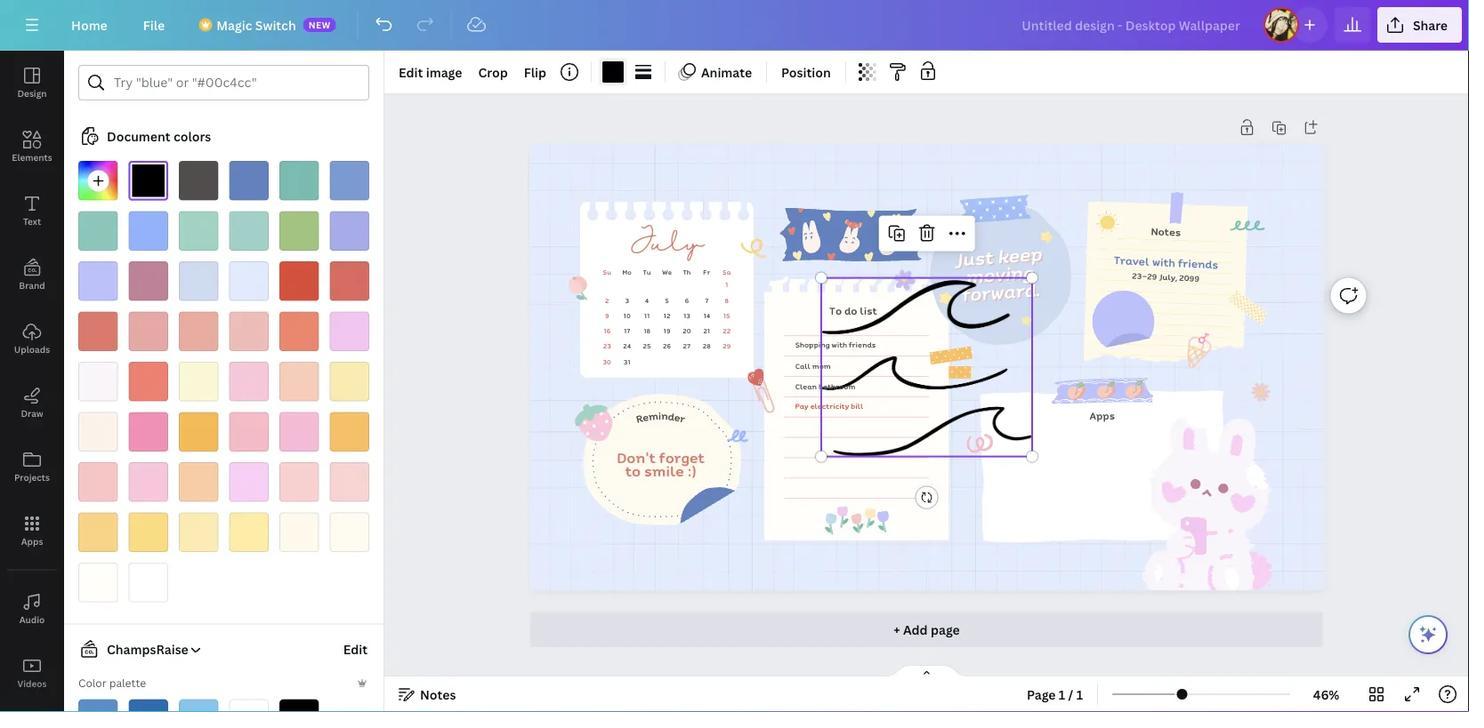 Task type: describe. For each thing, give the bounding box(es) containing it.
fr
[[703, 267, 710, 277]]

#ffb8c5 image
[[229, 412, 269, 452]]

add a new color image
[[78, 161, 118, 201]]

6
[[685, 296, 689, 306]]

#c87f9a image
[[129, 262, 168, 301]]

29 inside travel with friends 23-29 july, 2099
[[1147, 270, 1157, 283]]

uploads button
[[0, 307, 64, 371]]

0 vertical spatial #ffffff image
[[129, 563, 168, 603]]

8
[[725, 296, 729, 306]]

22
[[723, 326, 731, 336]]

friends for shopping
[[849, 340, 876, 351]]

1 horizontal spatial #000000 image
[[602, 61, 624, 83]]

0 vertical spatial notes
[[1151, 224, 1181, 240]]

Design title text field
[[1008, 7, 1256, 43]]

#fc7a6c image
[[129, 362, 168, 402]]

champsraise
[[107, 642, 188, 659]]

pay
[[795, 401, 808, 412]]

14
[[703, 311, 710, 321]]

switch
[[255, 16, 296, 33]]

document colors
[[107, 128, 211, 145]]

share button
[[1378, 7, 1462, 43]]

#f0a5a5 image
[[129, 312, 168, 352]]

clean
[[795, 381, 817, 392]]

#fa8068 image
[[279, 312, 319, 352]]

#ffd1d1 image
[[330, 463, 369, 502]]

design
[[17, 87, 47, 99]]

#a5abed image
[[330, 211, 369, 251]]

#e44533 image
[[279, 262, 319, 301]]

don't forget to smile :)
[[617, 447, 705, 482]]

home link
[[57, 7, 122, 43]]

#faf5fa image
[[78, 362, 118, 402]]

magic switch
[[216, 16, 296, 33]]

tu 11 25 4 18
[[643, 267, 651, 352]]

videos button
[[0, 642, 64, 706]]

#bcc1ff image
[[78, 262, 118, 301]]

2
[[605, 296, 609, 306]]

add a new color image
[[78, 161, 118, 201]]

sa 1 15 29 8 22
[[722, 267, 731, 352]]

design button
[[0, 51, 64, 115]]

animate button
[[673, 58, 759, 86]]

#8cb3ff image
[[129, 211, 168, 251]]

+ add page
[[894, 622, 960, 639]]

draw button
[[0, 371, 64, 435]]

position
[[781, 64, 831, 81]]

#4890cd image
[[78, 700, 118, 713]]

text
[[23, 215, 41, 227]]

audio
[[19, 614, 45, 626]]

projects button
[[0, 435, 64, 499]]

1 for page
[[1059, 687, 1065, 703]]

just keep moving forward.
[[953, 240, 1042, 308]]

brand button
[[0, 243, 64, 307]]

10 24 3 17 31
[[623, 296, 631, 367]]

notes button
[[392, 681, 463, 709]]

brand
[[19, 279, 45, 291]]

edit button
[[341, 632, 369, 668]]

text button
[[0, 179, 64, 243]]

#ffebab image
[[179, 513, 218, 553]]

#010101 image
[[279, 700, 319, 713]]

call
[[795, 361, 810, 372]]

#ff8ab9 image
[[129, 412, 168, 452]]

fr 14 28 7 21
[[703, 267, 711, 352]]

mo
[[622, 267, 631, 277]]

travel with friends 23-29 july, 2099
[[1113, 252, 1219, 285]]

color palette
[[78, 676, 146, 691]]

file
[[143, 16, 165, 33]]

document
[[107, 128, 170, 145]]

#fffaef image
[[330, 513, 369, 553]]

#66bdb1 image
[[279, 161, 319, 201]]

#ffd27a image
[[78, 513, 118, 553]]

m
[[648, 408, 659, 424]]

#ff8ab9 image
[[129, 412, 168, 452]]

travel
[[1113, 252, 1150, 270]]

1 horizontal spatial #ffffff image
[[229, 700, 269, 713]]

clean bathroom
[[795, 381, 855, 392]]

position button
[[774, 58, 838, 86]]

we
[[662, 267, 672, 277]]

july,
[[1159, 271, 1177, 284]]

19
[[663, 326, 670, 336]]

23
[[603, 342, 611, 352]]

Try "blue" or "#00c4cc" search field
[[114, 66, 358, 100]]

29 inside sa 1 15 29 8 22
[[723, 342, 731, 352]]

/
[[1068, 687, 1074, 703]]

side panel tab list
[[0, 51, 64, 713]]

champsraise button
[[71, 639, 203, 661]]

tu
[[643, 267, 651, 277]]

#c87f9a image
[[129, 262, 168, 301]]

just
[[953, 243, 994, 273]]

21
[[703, 326, 710, 336]]

1 for sa
[[725, 280, 728, 290]]

add
[[903, 622, 928, 639]]

#fef3eb image
[[78, 412, 118, 452]]

#66bdb1 image
[[279, 161, 319, 201]]

magic
[[216, 16, 252, 33]]

page 1 / 1
[[1027, 687, 1083, 703]]

5
[[665, 296, 669, 306]]

24
[[623, 342, 631, 352]]

3
[[625, 296, 629, 306]]

with for shopping
[[832, 340, 847, 351]]

#f6bbb7 image
[[229, 312, 269, 352]]

edit image button
[[392, 58, 469, 86]]

26
[[663, 342, 671, 352]]

#ffffff image for the topmost #ffffff image
[[129, 563, 168, 603]]



Task type: vqa. For each thing, say whether or not it's contained in the screenshot.
the Top level navigation "element"
no



Task type: locate. For each thing, give the bounding box(es) containing it.
e
[[641, 409, 650, 425], [673, 410, 682, 426]]

notes
[[1151, 224, 1181, 240], [420, 687, 456, 703]]

#f6bbb7 image
[[229, 312, 269, 352]]

#ffc4dc image
[[129, 463, 168, 502], [129, 463, 168, 502]]

0 horizontal spatial edit
[[343, 642, 368, 659]]

page
[[931, 622, 960, 639]]

to do list
[[829, 304, 877, 319]]

#000000 image
[[602, 61, 624, 83], [129, 161, 168, 201]]

home
[[71, 16, 107, 33]]

#ffdb76 image
[[129, 513, 168, 553], [129, 513, 168, 553]]

d
[[667, 409, 675, 425]]

audio button
[[0, 578, 64, 642]]

#ffcfcf image
[[279, 463, 319, 502], [279, 463, 319, 502]]

#ffffff image up champsraise
[[129, 563, 168, 603]]

#7dc7bd image
[[78, 211, 118, 251]]

#000000 image
[[602, 61, 624, 83], [129, 161, 168, 201]]

bill
[[851, 401, 863, 412]]

we 12 26 5 19
[[662, 267, 672, 352]]

#010101 image
[[279, 700, 319, 713]]

edit inside edit image popup button
[[399, 64, 423, 81]]

r
[[679, 411, 687, 427]]

27
[[683, 342, 691, 352]]

#f0a5a5 image
[[129, 312, 168, 352]]

28
[[703, 342, 711, 352]]

#fef3eb image
[[78, 412, 118, 452]]

show pages image
[[884, 665, 970, 679]]

page
[[1027, 687, 1056, 703]]

color
[[78, 676, 107, 691]]

1 horizontal spatial 1
[[1059, 687, 1065, 703]]

forget
[[659, 447, 705, 468]]

#e5645e image
[[330, 262, 369, 301], [330, 262, 369, 301]]

to
[[625, 461, 641, 482]]

#ffec9e image
[[229, 513, 269, 553], [229, 513, 269, 553]]

call mom
[[795, 361, 831, 372]]

shopping with friends
[[795, 340, 876, 351]]

0 horizontal spatial #000000 image
[[129, 161, 168, 201]]

moving
[[964, 258, 1034, 290]]

edit for edit
[[343, 642, 368, 659]]

#e44533 image
[[279, 262, 319, 301]]

crop button
[[471, 58, 515, 86]]

with
[[1152, 254, 1176, 271], [832, 340, 847, 351]]

1 vertical spatial friends
[[849, 340, 876, 351]]

with for travel
[[1152, 254, 1176, 271]]

31
[[623, 358, 630, 367]]

1 right /
[[1077, 687, 1083, 703]]

#feeaa9 image
[[330, 362, 369, 402], [330, 362, 369, 402]]

1 vertical spatial edit
[[343, 642, 368, 659]]

20
[[683, 326, 691, 336]]

0 vertical spatial apps
[[1090, 408, 1115, 423]]

23-
[[1132, 270, 1147, 282]]

1 horizontal spatial #000000 image
[[602, 61, 624, 83]]

e right n at the bottom of page
[[673, 410, 682, 426]]

0 horizontal spatial friends
[[849, 340, 876, 351]]

10
[[623, 311, 631, 321]]

#ffb8c5 image
[[229, 412, 269, 452]]

projects
[[14, 472, 50, 484]]

1 vertical spatial #000000 image
[[129, 161, 168, 201]]

friends inside travel with friends 23-29 july, 2099
[[1178, 255, 1219, 273]]

i
[[658, 408, 661, 424]]

1 vertical spatial with
[[832, 340, 847, 351]]

e left i
[[641, 409, 650, 425]]

main menu bar
[[0, 0, 1469, 51]]

9
[[605, 311, 609, 321]]

#ffffff image left #010101 image
[[229, 700, 269, 713]]

#5c82c2 image
[[229, 161, 269, 201]]

#fcf7d2 image
[[179, 362, 218, 402], [179, 362, 218, 402]]

#9ac47a image
[[279, 211, 319, 251], [279, 211, 319, 251]]

#ffcaa1 image
[[179, 463, 218, 502], [179, 463, 218, 502]]

image
[[426, 64, 462, 81]]

shopping
[[795, 340, 830, 351]]

#e87568 image
[[78, 312, 118, 352], [78, 312, 118, 352]]

0 vertical spatial 29
[[1147, 270, 1157, 283]]

#ffd1d1 image
[[330, 463, 369, 502]]

#bcc1ff image
[[78, 262, 118, 301]]

#ffc4c4 image
[[78, 463, 118, 502]]

sa
[[722, 267, 731, 277]]

with right 23-
[[1152, 254, 1176, 271]]

#7dc7bd image
[[78, 211, 118, 251]]

friends for travel
[[1178, 255, 1219, 273]]

#000000 image down document
[[129, 161, 168, 201]]

#fffaef image
[[330, 513, 369, 553]]

0 vertical spatial friends
[[1178, 255, 1219, 273]]

#ffffff image
[[129, 563, 168, 603], [229, 700, 269, 713]]

friends right july,
[[1178, 255, 1219, 273]]

july
[[630, 225, 704, 264]]

#166bb5 image
[[129, 700, 168, 713]]

#ffb743 image
[[179, 412, 218, 452], [179, 412, 218, 452]]

#97d1c9 image
[[229, 211, 269, 251], [229, 211, 269, 251]]

keep
[[996, 240, 1042, 270]]

forward.
[[961, 276, 1040, 308]]

0 horizontal spatial 29
[[723, 342, 731, 352]]

1 vertical spatial #ffffff image
[[229, 700, 269, 713]]

flip button
[[517, 58, 554, 86]]

do
[[844, 304, 857, 319]]

1 horizontal spatial friends
[[1178, 255, 1219, 273]]

#ffc4c4 image
[[78, 463, 118, 502]]

#000000 image down document
[[129, 161, 168, 201]]

don't
[[617, 447, 656, 468]]

#ffffff image up champsraise
[[129, 563, 168, 603]]

1 horizontal spatial #ffffff image
[[229, 700, 269, 713]]

to
[[829, 304, 842, 319]]

1 horizontal spatial apps
[[1090, 408, 1115, 423]]

cute pastel hand drawn doodle line image
[[739, 232, 773, 264]]

0 horizontal spatial with
[[832, 340, 847, 351]]

1 horizontal spatial notes
[[1151, 224, 1181, 240]]

30
[[603, 358, 611, 367]]

29 left july,
[[1147, 270, 1157, 283]]

0 horizontal spatial #ffffff image
[[129, 563, 168, 603]]

notes inside button
[[420, 687, 456, 703]]

#ffd27a image
[[78, 513, 118, 553]]

1 vertical spatial 29
[[723, 342, 731, 352]]

smile
[[644, 461, 684, 482]]

29
[[1147, 270, 1157, 283], [723, 342, 731, 352]]

1 vertical spatial apps
[[21, 536, 43, 548]]

electricity
[[810, 401, 849, 412]]

#fa8068 image
[[279, 312, 319, 352]]

#8cb3ff image
[[129, 211, 168, 251]]

#94d4c3 image
[[179, 211, 218, 251], [179, 211, 218, 251]]

magic media image
[[0, 706, 64, 713]]

+ add page button
[[530, 612, 1324, 648]]

2099
[[1179, 272, 1200, 285]]

#000000 image right flip
[[602, 61, 624, 83]]

edit for edit image
[[399, 64, 423, 81]]

0 vertical spatial #000000 image
[[602, 61, 624, 83]]

#ffbd59 image
[[330, 412, 369, 452], [330, 412, 369, 452]]

new
[[309, 19, 331, 31]]

pay electricity bill
[[795, 401, 863, 412]]

0 horizontal spatial #ffffff image
[[129, 563, 168, 603]]

#166bb5 image
[[129, 700, 168, 713]]

with right shopping
[[832, 340, 847, 351]]

file button
[[129, 7, 179, 43]]

#dfeaff image
[[229, 262, 269, 301], [229, 262, 269, 301]]

#ffffff image for the right #ffffff image
[[229, 700, 269, 713]]

share
[[1413, 16, 1448, 33]]

4
[[645, 296, 649, 306]]

#759ad7 image
[[330, 161, 369, 201], [330, 161, 369, 201]]

0 horizontal spatial e
[[641, 409, 650, 425]]

0 horizontal spatial notes
[[420, 687, 456, 703]]

1 horizontal spatial with
[[1152, 254, 1176, 271]]

#5c82c2 image
[[229, 161, 269, 201]]

su 9 23 2 16 30
[[603, 267, 611, 367]]

#faf5fa image
[[78, 362, 118, 402]]

bathroom
[[819, 381, 855, 392]]

1 vertical spatial #ffffff image
[[229, 700, 269, 713]]

#ffffff image
[[129, 563, 168, 603], [229, 700, 269, 713]]

elements
[[12, 151, 52, 163]]

videos
[[17, 678, 47, 690]]

#fffaea image
[[279, 513, 319, 553], [279, 513, 319, 553]]

12
[[663, 311, 670, 321]]

16
[[603, 326, 610, 336]]

1
[[725, 280, 728, 290], [1059, 687, 1065, 703], [1077, 687, 1083, 703]]

1 vertical spatial #000000 image
[[129, 161, 168, 201]]

29 down 22 on the top of page
[[723, 342, 731, 352]]

2 horizontal spatial 1
[[1077, 687, 1083, 703]]

0 vertical spatial edit
[[399, 64, 423, 81]]

#fecbb8 image
[[279, 362, 319, 402]]

1 horizontal spatial e
[[673, 410, 682, 426]]

elements button
[[0, 115, 64, 179]]

#4890cd image
[[78, 700, 118, 713]]

#fec6d9 image
[[229, 362, 269, 402], [229, 362, 269, 402]]

colors
[[173, 128, 211, 145]]

#ffffff image left #010101 image
[[229, 700, 269, 713]]

17
[[624, 326, 630, 336]]

7
[[705, 296, 709, 306]]

th 13 27 6 20
[[683, 267, 691, 352]]

crop
[[478, 64, 508, 81]]

n
[[661, 408, 668, 424]]

1 horizontal spatial 29
[[1147, 270, 1157, 283]]

#524c4c image
[[179, 161, 218, 201], [179, 161, 218, 201]]

apps
[[1090, 408, 1115, 423], [21, 536, 43, 548]]

0 horizontal spatial #000000 image
[[129, 161, 168, 201]]

apps inside apps button
[[21, 536, 43, 548]]

#75c6ef image
[[179, 700, 218, 713], [179, 700, 218, 713]]

edit inside edit button
[[343, 642, 368, 659]]

#ffebab image
[[179, 513, 218, 553]]

friends down list
[[849, 340, 876, 351]]

0 horizontal spatial 1
[[725, 280, 728, 290]]

#a5abed image
[[330, 211, 369, 251]]

0 vertical spatial #ffffff image
[[129, 563, 168, 603]]

0 vertical spatial #000000 image
[[602, 61, 624, 83]]

0 horizontal spatial apps
[[21, 536, 43, 548]]

canva assistant image
[[1418, 625, 1439, 646]]

#fecbb8 image
[[279, 362, 319, 402]]

draw
[[21, 408, 43, 420]]

1 inside sa 1 15 29 8 22
[[725, 280, 728, 290]]

apps button
[[0, 499, 64, 563]]

1 vertical spatial notes
[[420, 687, 456, 703]]

0 vertical spatial with
[[1152, 254, 1176, 271]]

1 left /
[[1059, 687, 1065, 703]]

edit image
[[399, 64, 462, 81]]

15
[[723, 311, 730, 321]]

#000000 image right flip
[[602, 61, 624, 83]]

1 horizontal spatial edit
[[399, 64, 423, 81]]

#fffef8 image
[[78, 563, 118, 603], [78, 563, 118, 603]]

#ffb8d9 image
[[279, 412, 319, 452]]

#ccdaf1 image
[[179, 262, 218, 301], [179, 262, 218, 301]]

#ffb8d9 image
[[279, 412, 319, 452]]

#f4a99e image
[[179, 312, 218, 352], [179, 312, 218, 352]]

#ffcdf7 image
[[229, 463, 269, 502], [229, 463, 269, 502]]

#fac3f3 image
[[330, 312, 369, 352], [330, 312, 369, 352]]

1 down sa
[[725, 280, 728, 290]]

#fc7a6c image
[[129, 362, 168, 402]]

with inside travel with friends 23-29 july, 2099
[[1152, 254, 1176, 271]]



